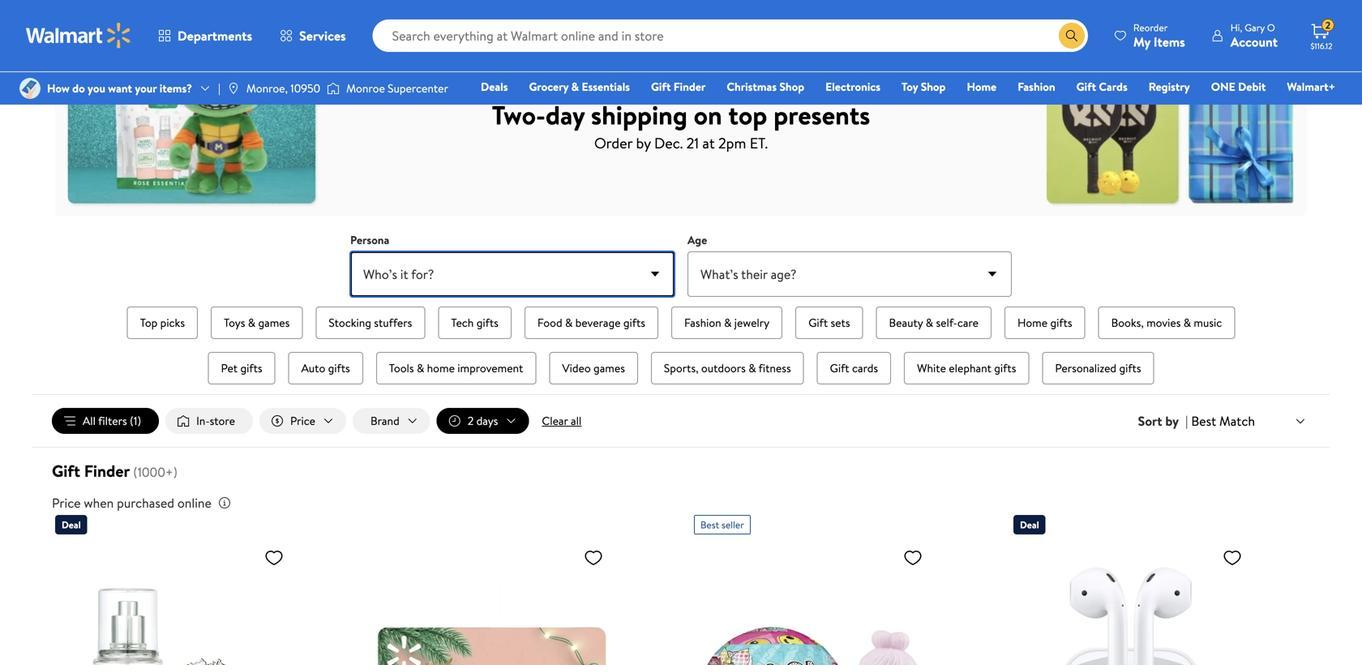 Task type: vqa. For each thing, say whether or not it's contained in the screenshot.
My
yes



Task type: locate. For each thing, give the bounding box(es) containing it.
hi, gary o account
[[1231, 21, 1278, 51]]

christmas
[[727, 79, 777, 94]]

1 horizontal spatial deal
[[1020, 518, 1039, 532]]

by left dec.
[[636, 133, 651, 153]]

0 vertical spatial by
[[636, 133, 651, 153]]

brand button
[[353, 408, 430, 434]]

& right grocery
[[571, 79, 579, 94]]

presents
[[774, 97, 871, 133]]

elephant
[[949, 360, 992, 376]]

gifts right pet
[[240, 360, 262, 376]]

1 vertical spatial |
[[1186, 412, 1188, 430]]

shop inside "link"
[[780, 79, 805, 94]]

price down auto
[[290, 413, 316, 429]]

deal for vince camuto amore perfume gift set for women, 2 pieces image
[[62, 518, 81, 532]]

1 horizontal spatial  image
[[327, 80, 340, 97]]

food & beverage gifts
[[538, 315, 646, 330]]

0 horizontal spatial finder
[[84, 460, 130, 482]]

0 horizontal spatial shop
[[780, 79, 805, 94]]

0 horizontal spatial  image
[[227, 82, 240, 95]]

fashion
[[1018, 79, 1056, 94], [684, 315, 722, 330]]

fashion left jewelry
[[684, 315, 722, 330]]

apple airpods with charging case (2nd generation) image
[[1014, 541, 1249, 665]]

finder for gift finder (1000+)
[[84, 460, 130, 482]]

finder for gift finder
[[674, 79, 706, 94]]

0 horizontal spatial by
[[636, 133, 651, 153]]

beauty & self-care list item
[[873, 303, 995, 342]]

2 shop from the left
[[921, 79, 946, 94]]

beauty & self-care
[[889, 315, 979, 330]]

2
[[1326, 18, 1331, 32], [468, 413, 474, 429]]

2 left days at left
[[468, 413, 474, 429]]

| left best match
[[1186, 412, 1188, 430]]

gifts right elephant on the bottom of the page
[[995, 360, 1017, 376]]

tech gifts list item
[[435, 303, 515, 342]]

sort and filter section element
[[32, 395, 1330, 447]]

1 vertical spatial finder
[[84, 460, 130, 482]]

price for price
[[290, 413, 316, 429]]

best inside 'dropdown button'
[[1192, 412, 1217, 430]]

registry link
[[1142, 78, 1198, 95]]

gifts inside 'list item'
[[328, 360, 350, 376]]

books, movies & music
[[1112, 315, 1222, 330]]

finder up when
[[84, 460, 130, 482]]

in-
[[196, 413, 210, 429]]

0 vertical spatial 2
[[1326, 18, 1331, 32]]

one debit link
[[1204, 78, 1274, 95]]

stocking stuffers
[[329, 315, 412, 330]]

gifts right tech
[[477, 315, 499, 330]]

shop right the christmas
[[780, 79, 805, 94]]

white elephant gifts button
[[904, 352, 1029, 384]]

home for home gifts
[[1018, 315, 1048, 330]]

fashion inside button
[[684, 315, 722, 330]]

monroe supercenter
[[346, 80, 448, 96]]

1 vertical spatial 2
[[468, 413, 474, 429]]

fashion for fashion
[[1018, 79, 1056, 94]]

1 horizontal spatial games
[[594, 360, 625, 376]]

& inside "button"
[[749, 360, 756, 376]]

| right items?
[[218, 80, 220, 96]]

toy
[[902, 79, 918, 94]]

gift left the cards
[[1077, 79, 1097, 94]]

one
[[1211, 79, 1236, 94]]

1 horizontal spatial fashion
[[1018, 79, 1056, 94]]

0 vertical spatial |
[[218, 80, 220, 96]]

gift inside button
[[809, 315, 828, 330]]

your
[[135, 80, 157, 96]]

in-store
[[196, 413, 235, 429]]

top
[[729, 97, 768, 133]]

monroe, 10950
[[246, 80, 320, 96]]

1 deal from the left
[[62, 518, 81, 532]]

0 horizontal spatial deal
[[62, 518, 81, 532]]

search icon image
[[1066, 29, 1079, 42]]

gift left sets at the top right of page
[[809, 315, 828, 330]]

|
[[218, 80, 220, 96], [1186, 412, 1188, 430]]

0 vertical spatial finder
[[674, 79, 706, 94]]

0 horizontal spatial home
[[967, 79, 997, 94]]

hi,
[[1231, 21, 1243, 34]]

by right "sort" on the right bottom of the page
[[1166, 412, 1179, 430]]

2 up $116.12
[[1326, 18, 1331, 32]]

0 horizontal spatial games
[[258, 315, 290, 330]]

 image right 10950 on the top left
[[327, 80, 340, 97]]

0 horizontal spatial best
[[701, 518, 719, 532]]

1 horizontal spatial finder
[[674, 79, 706, 94]]

toys & games button
[[211, 307, 303, 339]]

by
[[636, 133, 651, 153], [1166, 412, 1179, 430]]

0 horizontal spatial price
[[52, 494, 81, 512]]

price for price when purchased online
[[52, 494, 81, 512]]

1 vertical spatial home
[[1018, 315, 1048, 330]]

best for best seller
[[701, 518, 719, 532]]

my
[[1134, 33, 1151, 51]]

gift down all filters (1) button
[[52, 460, 80, 482]]

toy shop
[[902, 79, 946, 94]]

top picks
[[140, 315, 185, 330]]

top picks list item
[[124, 303, 201, 342]]

tools & home improvement button
[[376, 352, 536, 384]]

& left fitness at bottom
[[749, 360, 756, 376]]

shop right the toy
[[921, 79, 946, 94]]

by inside sort and filter section 'element'
[[1166, 412, 1179, 430]]

pet gifts
[[221, 360, 262, 376]]

price when purchased online
[[52, 494, 212, 512]]

sports, outdoors & fitness list item
[[648, 349, 807, 388]]

auto gifts button
[[288, 352, 363, 384]]

& right food
[[565, 315, 573, 330]]

deal for apple airpods with charging case (2nd generation) image
[[1020, 518, 1039, 532]]

2 deal from the left
[[1020, 518, 1039, 532]]

1 horizontal spatial 2
[[1326, 18, 1331, 32]]

& left self-
[[926, 315, 934, 330]]

1 vertical spatial by
[[1166, 412, 1179, 430]]

(1)
[[130, 413, 141, 429]]

gifts right 'personalized'
[[1120, 360, 1142, 376]]

video games list item
[[546, 349, 641, 388]]

games right video
[[594, 360, 625, 376]]

| inside sort and filter section 'element'
[[1186, 412, 1188, 430]]

2 inside dropdown button
[[468, 413, 474, 429]]

& for fashion & jewelry
[[724, 315, 732, 330]]

care
[[958, 315, 979, 330]]

best left match
[[1192, 412, 1217, 430]]

group
[[91, 303, 1272, 388]]

1 horizontal spatial home
[[1018, 315, 1048, 330]]

2 days
[[468, 413, 498, 429]]

& for beauty & self-care
[[926, 315, 934, 330]]

home left "fashion" link
[[967, 79, 997, 94]]

 image left monroe,
[[227, 82, 240, 95]]

0 vertical spatial price
[[290, 413, 316, 429]]

gifts up 'personalized'
[[1051, 315, 1073, 330]]

tech
[[451, 315, 474, 330]]

tech gifts
[[451, 315, 499, 330]]

group containing top picks
[[91, 303, 1272, 388]]

best seller
[[701, 518, 744, 532]]

1 horizontal spatial |
[[1186, 412, 1188, 430]]

gift sets list item
[[793, 303, 867, 342]]

& left jewelry
[[724, 315, 732, 330]]

& right tools
[[417, 360, 424, 376]]

$116.12
[[1311, 41, 1333, 51]]

gifts right auto
[[328, 360, 350, 376]]

books, movies & music list item
[[1095, 303, 1239, 342]]

walmart image
[[26, 23, 131, 49]]

white
[[917, 360, 946, 376]]

best left seller
[[701, 518, 719, 532]]

1 horizontal spatial shop
[[921, 79, 946, 94]]

home
[[427, 360, 455, 376]]

 image
[[327, 80, 340, 97], [227, 82, 240, 95]]

account
[[1231, 33, 1278, 51]]

home
[[967, 79, 997, 94], [1018, 315, 1048, 330]]

stocking stuffers button
[[316, 307, 425, 339]]

deals link
[[474, 78, 515, 95]]

et.
[[750, 133, 768, 153]]

1 vertical spatial fashion
[[684, 315, 722, 330]]

2 days button
[[437, 408, 529, 434]]

add to favorites list, blissful holly buck walmart gift card image
[[584, 548, 603, 568]]

gift finder link
[[644, 78, 713, 95]]

top picks button
[[127, 307, 198, 339]]

white elephant gifts list item
[[901, 349, 1033, 388]]

day
[[546, 97, 585, 133]]

christmas shop link
[[720, 78, 812, 95]]

pet gifts list item
[[205, 349, 279, 388]]

home right care
[[1018, 315, 1048, 330]]

0 vertical spatial fashion
[[1018, 79, 1056, 94]]

1 horizontal spatial best
[[1192, 412, 1217, 430]]

two-
[[492, 97, 546, 133]]

gift inside "button"
[[830, 360, 850, 376]]

1 vertical spatial price
[[52, 494, 81, 512]]

& left music
[[1184, 315, 1191, 330]]

beauty & self-care button
[[876, 307, 992, 339]]

gifts inside list item
[[1051, 315, 1073, 330]]

beverage
[[576, 315, 621, 330]]

electronics
[[826, 79, 881, 94]]

grocery
[[529, 79, 569, 94]]

1 vertical spatial best
[[701, 518, 719, 532]]

gift for gift cards
[[830, 360, 850, 376]]

walmart+ link
[[1280, 78, 1343, 95]]

price inside dropdown button
[[290, 413, 316, 429]]

personalized gifts button
[[1042, 352, 1155, 384]]

0 vertical spatial home
[[967, 79, 997, 94]]

at
[[703, 133, 715, 153]]

gift for gift cards
[[1077, 79, 1097, 94]]

gift up shipping
[[651, 79, 671, 94]]

home inside button
[[1018, 315, 1048, 330]]

0 horizontal spatial fashion
[[684, 315, 722, 330]]

0 vertical spatial best
[[1192, 412, 1217, 430]]

finder inside gift finder link
[[674, 79, 706, 94]]

1 shop from the left
[[780, 79, 805, 94]]

gift for gift sets
[[809, 315, 828, 330]]

gift cards list item
[[814, 349, 895, 388]]

gift left cards
[[830, 360, 850, 376]]

games right toys
[[258, 315, 290, 330]]

1 horizontal spatial by
[[1166, 412, 1179, 430]]

gifts for tech gifts
[[477, 315, 499, 330]]

 image
[[19, 78, 41, 99]]

vince camuto amore perfume gift set for women, 2 pieces image
[[55, 541, 290, 665]]

& right toys
[[248, 315, 256, 330]]

music
[[1194, 315, 1222, 330]]

 image for monroe supercenter
[[327, 80, 340, 97]]

stocking
[[329, 315, 371, 330]]

price left when
[[52, 494, 81, 512]]

fashion right home link
[[1018, 79, 1056, 94]]

deals
[[481, 79, 508, 94]]

movies
[[1147, 315, 1181, 330]]

days
[[477, 413, 498, 429]]

0 horizontal spatial 2
[[468, 413, 474, 429]]

1 horizontal spatial price
[[290, 413, 316, 429]]

0 vertical spatial games
[[258, 315, 290, 330]]

beauty
[[889, 315, 923, 330]]

& for toys & games
[[248, 315, 256, 330]]

finder up "on"
[[674, 79, 706, 94]]

2 for 2
[[1326, 18, 1331, 32]]

personalized gifts list item
[[1039, 349, 1158, 388]]

cards
[[852, 360, 878, 376]]



Task type: describe. For each thing, give the bounding box(es) containing it.
toys & games list item
[[208, 303, 306, 342]]

monroe
[[346, 80, 385, 96]]

online
[[177, 494, 212, 512]]

self-
[[936, 315, 958, 330]]

auto gifts list item
[[285, 349, 366, 388]]

stuffers
[[374, 315, 412, 330]]

match
[[1220, 412, 1255, 430]]

electronics link
[[818, 78, 888, 95]]

home link
[[960, 78, 1004, 95]]

gift finder (1000+)
[[52, 460, 178, 482]]

clear all button
[[536, 408, 588, 434]]

sort by |
[[1138, 412, 1188, 430]]

toys
[[224, 315, 245, 330]]

shop for christmas shop
[[780, 79, 805, 94]]

gifts right beverage
[[624, 315, 646, 330]]

one debit
[[1211, 79, 1266, 94]]

2 for 2 days
[[468, 413, 474, 429]]

debit
[[1239, 79, 1266, 94]]

stocking stuffers list item
[[312, 303, 428, 342]]

all filters (1)
[[83, 413, 141, 429]]

by inside two-day shipping on top presents order by dec. 21 at 2pm et.
[[636, 133, 651, 153]]

want
[[108, 80, 132, 96]]

auto gifts
[[301, 360, 350, 376]]

food
[[538, 315, 563, 330]]

walmart+
[[1287, 79, 1336, 94]]

Search search field
[[373, 19, 1088, 52]]

sports, outdoors & fitness
[[664, 360, 791, 376]]

best for best match
[[1192, 412, 1217, 430]]

video
[[562, 360, 591, 376]]

gifts for home gifts
[[1051, 315, 1073, 330]]

video games button
[[549, 352, 638, 384]]

food & beverage gifts list item
[[521, 303, 662, 342]]

best match
[[1192, 412, 1255, 430]]

21
[[687, 133, 699, 153]]

items?
[[160, 80, 192, 96]]

seller
[[722, 518, 744, 532]]

fashion & jewelry list item
[[668, 303, 786, 342]]

sets
[[831, 315, 850, 330]]

gifts for personalized gifts
[[1120, 360, 1142, 376]]

0 horizontal spatial |
[[218, 80, 220, 96]]

two-day shipping on top presents image
[[55, 40, 1307, 216]]

gift sets
[[809, 315, 850, 330]]

best match button
[[1188, 410, 1311, 432]]

& for grocery & essentials
[[571, 79, 579, 94]]

& inside list item
[[1184, 315, 1191, 330]]

 image for monroe, 10950
[[227, 82, 240, 95]]

monroe,
[[246, 80, 288, 96]]

clear all
[[542, 413, 582, 429]]

gifts for pet gifts
[[240, 360, 262, 376]]

tools & home improvement list item
[[373, 349, 540, 388]]

cards
[[1099, 79, 1128, 94]]

gary
[[1245, 21, 1265, 34]]

fashion for fashion & jewelry
[[684, 315, 722, 330]]

add to favorites list, vince camuto amore perfume gift set for women, 2 pieces image
[[264, 548, 284, 568]]

you
[[88, 80, 105, 96]]

video games
[[562, 360, 625, 376]]

home gifts list item
[[1002, 303, 1089, 342]]

when
[[84, 494, 114, 512]]

store
[[210, 413, 235, 429]]

fashion & jewelry button
[[672, 307, 783, 339]]

& for tools & home improvement
[[417, 360, 424, 376]]

1 vertical spatial games
[[594, 360, 625, 376]]

two-day shipping on top presents order by dec. 21 at 2pm et.
[[492, 97, 871, 153]]

gift finder
[[651, 79, 706, 94]]

all
[[83, 413, 96, 429]]

tools
[[389, 360, 414, 376]]

jewelry
[[735, 315, 770, 330]]

outdoors
[[701, 360, 746, 376]]

(1000+)
[[133, 463, 178, 481]]

price button
[[259, 408, 346, 434]]

purchased
[[117, 494, 174, 512]]

gift cards button
[[817, 352, 891, 384]]

sort
[[1138, 412, 1163, 430]]

essentials
[[582, 79, 630, 94]]

registry
[[1149, 79, 1190, 94]]

& for food & beverage gifts
[[565, 315, 573, 330]]

order
[[594, 133, 633, 153]]

o
[[1268, 21, 1276, 34]]

gift cards
[[1077, 79, 1128, 94]]

2pm
[[719, 133, 746, 153]]

add to favorites list, lol surprise! surprise swap tots- with collectible doll, extra expression, 2 looks in one, water unboxing surprise, limited edition doll, great gift for girls age 3+ image
[[903, 548, 923, 568]]

food & beverage gifts button
[[525, 307, 659, 339]]

improvement
[[458, 360, 523, 376]]

gift for gift finder
[[651, 79, 671, 94]]

personalized gifts
[[1055, 360, 1142, 376]]

picks
[[160, 315, 185, 330]]

auto
[[301, 360, 325, 376]]

in-store button
[[166, 408, 253, 434]]

home gifts button
[[1005, 307, 1086, 339]]

pet
[[221, 360, 238, 376]]

shop for toy shop
[[921, 79, 946, 94]]

gift for gift finder (1000+)
[[52, 460, 80, 482]]

pet gifts button
[[208, 352, 275, 384]]

on
[[694, 97, 722, 133]]

departments button
[[144, 16, 266, 55]]

tech gifts button
[[438, 307, 512, 339]]

sports,
[[664, 360, 699, 376]]

lol surprise! surprise swap tots- with collectible doll, extra expression, 2 looks in one, water unboxing surprise, limited edition doll, great gift for girls age 3+ image
[[694, 541, 929, 665]]

all filters (1) button
[[52, 408, 159, 434]]

persona
[[350, 232, 390, 248]]

add to favorites list, apple airpods with charging case (2nd generation) image
[[1223, 548, 1242, 568]]

how
[[47, 80, 70, 96]]

Walmart Site-Wide search field
[[373, 19, 1088, 52]]

white elephant gifts
[[917, 360, 1017, 376]]

departments
[[178, 27, 252, 45]]

items
[[1154, 33, 1185, 51]]

blissful holly buck walmart gift card image
[[375, 541, 610, 665]]

legal information image
[[218, 496, 231, 509]]

gifts for auto gifts
[[328, 360, 350, 376]]

home for home
[[967, 79, 997, 94]]

toys & games
[[224, 315, 290, 330]]

grocery & essentials link
[[522, 78, 637, 95]]

gift sets button
[[796, 307, 863, 339]]



